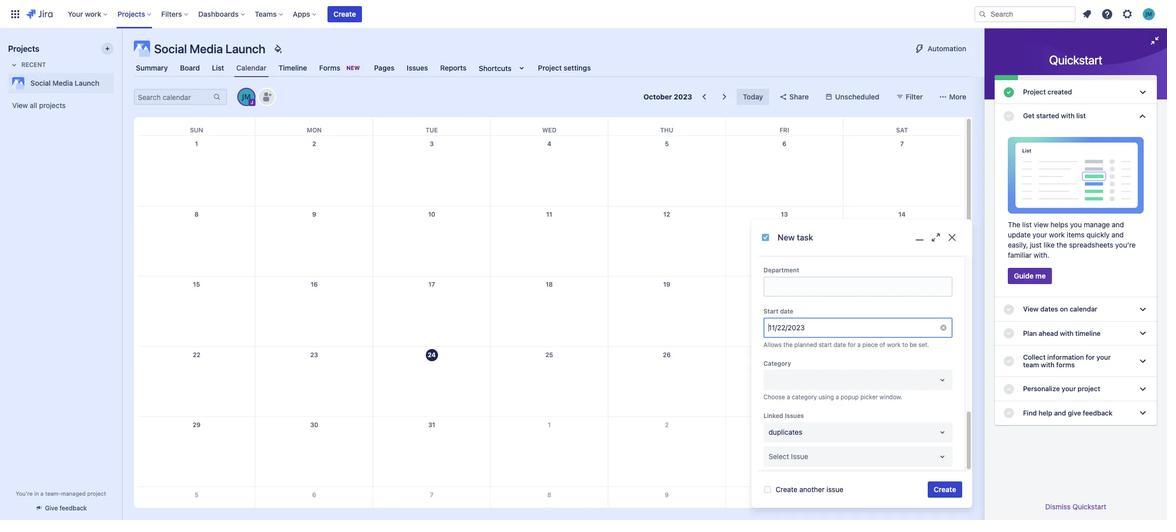 Task type: vqa. For each thing, say whether or not it's contained in the screenshot.
chevron icon inside Personalize Your Project dropdown button
yes



Task type: locate. For each thing, give the bounding box(es) containing it.
project created button
[[995, 80, 1158, 104]]

your up find help and give feedback
[[1062, 385, 1077, 393]]

with
[[1062, 112, 1075, 120], [1061, 329, 1074, 337], [1042, 361, 1055, 369]]

quickstart
[[1050, 53, 1103, 67], [1073, 502, 1107, 511]]

3 row from the top
[[138, 206, 961, 276]]

fri
[[780, 126, 790, 134]]

new left task
[[778, 233, 795, 242]]

6 row from the top
[[138, 417, 961, 487]]

collapse recent projects image
[[8, 59, 20, 71]]

4 chevron image from the top
[[1138, 383, 1150, 395]]

checked image for personalize
[[1004, 383, 1016, 395]]

add people image
[[261, 91, 273, 103]]

social up summary in the top left of the page
[[154, 42, 187, 56]]

personalize your project
[[1024, 385, 1101, 393]]

2 horizontal spatial your
[[1097, 353, 1112, 361]]

1 horizontal spatial view
[[1024, 305, 1039, 313]]

6
[[783, 140, 787, 148], [312, 491, 316, 499]]

3 link down tue
[[424, 136, 440, 152]]

grid containing sun
[[138, 117, 961, 520]]

the inside the list view helps you manage and update your work items quickly and easily, just like the spreadsheets you're familiar with.
[[1057, 241, 1068, 249]]

share button
[[774, 89, 815, 105]]

your down timeline
[[1097, 353, 1112, 361]]

allows
[[764, 341, 782, 349]]

4 down 'wed'
[[548, 140, 552, 148]]

0 horizontal spatial your
[[1033, 231, 1048, 239]]

1 horizontal spatial 9
[[665, 491, 669, 499]]

1 horizontal spatial projects
[[118, 9, 145, 18]]

3 link right linked issues text field
[[777, 417, 793, 433]]

0 horizontal spatial view
[[12, 101, 28, 110]]

open image
[[937, 374, 949, 386], [937, 426, 949, 438], [937, 451, 949, 463]]

guide me button
[[1009, 268, 1053, 284]]

create project image
[[104, 45, 112, 53]]

0 vertical spatial 8
[[195, 210, 199, 218]]

5 chevron image from the top
[[1138, 407, 1150, 419]]

3 checked image from the top
[[1004, 303, 1016, 316]]

another
[[800, 485, 825, 494]]

project inside dropdown button
[[1024, 88, 1047, 96]]

checked image
[[1004, 86, 1016, 98], [1004, 110, 1016, 122], [1004, 303, 1016, 316], [1004, 327, 1016, 340], [1004, 355, 1016, 367], [1004, 383, 1016, 395], [1004, 407, 1016, 419]]

1 horizontal spatial 8 link
[[542, 487, 558, 503]]

you're
[[16, 490, 33, 497]]

18 link
[[542, 277, 558, 293]]

0 vertical spatial issues
[[407, 63, 428, 72]]

3 chevron image from the top
[[1138, 327, 1150, 340]]

feedback right give
[[1084, 409, 1113, 417]]

reports
[[441, 63, 467, 72]]

appswitcher icon image
[[9, 8, 21, 20]]

new for new task
[[778, 233, 795, 242]]

0 horizontal spatial 10
[[429, 210, 436, 218]]

22 link
[[189, 347, 205, 363]]

2 chevron image from the top
[[1138, 355, 1150, 367]]

1 vertical spatial 4
[[901, 421, 905, 429]]

your inside the list view helps you manage and update your work items quickly and easily, just like the spreadsheets you're familiar with.
[[1033, 231, 1048, 239]]

0 horizontal spatial 1 link
[[189, 136, 205, 152]]

0 horizontal spatial launch
[[75, 79, 99, 87]]

project up find help and give feedback dropdown button
[[1078, 385, 1101, 393]]

1 horizontal spatial date
[[834, 341, 847, 349]]

9 link
[[306, 206, 323, 223], [659, 487, 675, 503]]

2 vertical spatial work
[[888, 341, 901, 349]]

feedback down managed
[[60, 504, 87, 512]]

project inside personalize your project dropdown button
[[1078, 385, 1101, 393]]

using
[[819, 393, 835, 401]]

work down helps
[[1050, 231, 1066, 239]]

choose
[[764, 393, 786, 401]]

board link
[[178, 59, 202, 77]]

open image for duplicates
[[937, 426, 949, 438]]

3 down tue
[[430, 140, 434, 148]]

with inside collect information for your team with forms
[[1042, 361, 1055, 369]]

0 horizontal spatial new
[[347, 64, 360, 71]]

launch left add to starred image
[[75, 79, 99, 87]]

0 horizontal spatial project
[[538, 63, 562, 72]]

0 horizontal spatial 7 link
[[424, 487, 440, 503]]

4 link down 'wed'
[[542, 136, 558, 152]]

1 vertical spatial 9 link
[[659, 487, 675, 503]]

checked image inside the project created dropdown button
[[1004, 86, 1016, 98]]

work for allows the planned start date for a piece of work to be set.
[[888, 341, 901, 349]]

grid
[[138, 117, 961, 520]]

checked image inside find help and give feedback dropdown button
[[1004, 407, 1016, 419]]

0 vertical spatial 9
[[312, 210, 316, 218]]

0 horizontal spatial 2 link
[[306, 136, 323, 152]]

2 open image from the top
[[937, 426, 949, 438]]

0 vertical spatial 10
[[429, 210, 436, 218]]

17 link
[[424, 277, 440, 293]]

reports link
[[439, 59, 469, 77]]

create button
[[328, 6, 362, 22], [928, 481, 963, 498]]

2 vertical spatial with
[[1042, 361, 1055, 369]]

1 vertical spatial 2
[[665, 421, 669, 429]]

with for started
[[1062, 112, 1075, 120]]

find
[[1024, 409, 1038, 417]]

0 horizontal spatial create button
[[328, 6, 362, 22]]

project right managed
[[87, 490, 106, 497]]

0 vertical spatial 3
[[430, 140, 434, 148]]

checked image left the find
[[1004, 407, 1016, 419]]

1 vertical spatial 10 link
[[777, 487, 793, 503]]

checked image inside get started with list dropdown button
[[1004, 110, 1016, 122]]

project up the get
[[1024, 88, 1047, 96]]

checked image for view
[[1004, 303, 1016, 316]]

progress bar
[[995, 75, 1158, 80]]

0 horizontal spatial media
[[53, 79, 73, 87]]

set.
[[919, 341, 930, 349]]

list up the "update"
[[1023, 220, 1033, 229]]

1 vertical spatial view
[[1024, 305, 1039, 313]]

dashboards
[[198, 9, 239, 18]]

launch
[[226, 42, 266, 56], [75, 79, 99, 87]]

apps button
[[290, 6, 321, 22]]

summary link
[[134, 59, 170, 77]]

checked image inside collect information for your team with forms dropdown button
[[1004, 355, 1016, 367]]

checked image for plan
[[1004, 327, 1016, 340]]

1 horizontal spatial 4 link
[[895, 417, 911, 433]]

2 vertical spatial your
[[1062, 385, 1077, 393]]

1 horizontal spatial social
[[154, 42, 187, 56]]

for down timeline
[[1087, 353, 1096, 361]]

15
[[193, 281, 200, 288]]

dashboards button
[[195, 6, 249, 22]]

duplicates
[[769, 428, 803, 436]]

social media launch up list
[[154, 42, 266, 56]]

5 row from the top
[[138, 347, 961, 417]]

1 vertical spatial projects
[[8, 44, 39, 53]]

16 link
[[306, 277, 323, 293]]

2 checked image from the top
[[1004, 110, 1016, 122]]

a right using
[[836, 393, 840, 401]]

0 horizontal spatial feedback
[[60, 504, 87, 512]]

1 for leftmost 1 link
[[195, 140, 198, 148]]

1 vertical spatial work
[[1050, 231, 1066, 239]]

chevron image for find help and give feedback
[[1138, 407, 1150, 419]]

checked image left plan at the right bottom of page
[[1004, 327, 1016, 340]]

29
[[193, 421, 201, 429]]

chevron image
[[1138, 303, 1150, 316], [1138, 355, 1150, 367]]

24
[[428, 351, 436, 359]]

7 checked image from the top
[[1004, 407, 1016, 419]]

1 vertical spatial chevron image
[[1138, 355, 1150, 367]]

1 horizontal spatial feedback
[[1084, 409, 1113, 417]]

create button inside primary element
[[328, 6, 362, 22]]

0 vertical spatial chevron image
[[1138, 303, 1150, 316]]

1 vertical spatial for
[[1087, 353, 1096, 361]]

7 for the 7 link to the left
[[430, 491, 434, 499]]

work left to
[[888, 341, 901, 349]]

new
[[347, 64, 360, 71], [778, 233, 795, 242]]

1 horizontal spatial 7 link
[[895, 136, 911, 152]]

date
[[781, 308, 794, 315], [834, 341, 847, 349]]

checked image down guide
[[1004, 303, 1016, 316]]

primary element
[[6, 0, 975, 28]]

26 link
[[659, 347, 675, 363]]

checked image inside the plan ahead with timeline "dropdown button"
[[1004, 327, 1016, 340]]

0 horizontal spatial 7
[[430, 491, 434, 499]]

2 chevron image from the top
[[1138, 110, 1150, 122]]

1 chevron image from the top
[[1138, 86, 1150, 98]]

0 horizontal spatial projects
[[8, 44, 39, 53]]

teams
[[255, 9, 277, 18]]

work right your
[[85, 9, 101, 18]]

1 vertical spatial 8 link
[[542, 487, 558, 503]]

1 vertical spatial launch
[[75, 79, 99, 87]]

checked image left project created
[[1004, 86, 1016, 98]]

quickstart up the project created dropdown button
[[1050, 53, 1103, 67]]

1 horizontal spatial your
[[1062, 385, 1077, 393]]

11 link
[[542, 206, 558, 223]]

0 vertical spatial projects
[[118, 9, 145, 18]]

1 vertical spatial 1 link
[[542, 417, 558, 433]]

project for project created
[[1024, 88, 1047, 96]]

7 row from the top
[[138, 487, 961, 520]]

1 horizontal spatial list
[[1077, 112, 1087, 120]]

project left settings
[[538, 63, 562, 72]]

tab list
[[128, 59, 979, 77]]

1 vertical spatial 3
[[783, 421, 787, 429]]

forms
[[1057, 361, 1076, 369]]

checked image left team
[[1004, 355, 1016, 367]]

13
[[781, 210, 788, 218]]

Select Issue text field
[[769, 452, 771, 462]]

2 for the bottommost 2 "link"
[[665, 421, 669, 429]]

31
[[429, 421, 436, 429]]

view left dates
[[1024, 305, 1039, 313]]

0 horizontal spatial 4 link
[[542, 136, 558, 152]]

banner containing your work
[[0, 0, 1168, 28]]

0 horizontal spatial the
[[784, 341, 793, 349]]

row containing 1
[[138, 136, 961, 206]]

chevron image for calendar
[[1138, 303, 1150, 316]]

view dates on calendar
[[1024, 305, 1098, 313]]

0 horizontal spatial 2
[[313, 140, 316, 148]]

and left give
[[1055, 409, 1067, 417]]

work inside the list view helps you manage and update your work items quickly and easily, just like the spreadsheets you're familiar with.
[[1050, 231, 1066, 239]]

search image
[[979, 10, 987, 18]]

project settings link
[[536, 59, 593, 77]]

1 checked image from the top
[[1004, 86, 1016, 98]]

planned
[[795, 341, 818, 349]]

information
[[1048, 353, 1085, 361]]

4 checked image from the top
[[1004, 327, 1016, 340]]

1 vertical spatial list
[[1023, 220, 1033, 229]]

view for view all projects
[[12, 101, 28, 110]]

for left the piece on the right bottom of the page
[[848, 341, 856, 349]]

1 horizontal spatial 1
[[548, 421, 551, 429]]

jira image
[[26, 8, 53, 20], [26, 8, 53, 20]]

view all projects
[[12, 101, 66, 110]]

board
[[180, 63, 200, 72]]

1 horizontal spatial 10
[[781, 491, 788, 499]]

1 horizontal spatial 6
[[783, 140, 787, 148]]

4 down window.
[[901, 421, 905, 429]]

issue
[[792, 452, 809, 461]]

0 horizontal spatial 3 link
[[424, 136, 440, 152]]

Linked Issues text field
[[769, 427, 771, 437]]

3 down linked issues
[[783, 421, 787, 429]]

launch up calendar
[[226, 42, 266, 56]]

filters
[[161, 9, 182, 18]]

with right started
[[1062, 112, 1075, 120]]

row containing sun
[[138, 117, 961, 136]]

1 link
[[189, 136, 205, 152], [542, 417, 558, 433]]

list down the project created dropdown button
[[1077, 112, 1087, 120]]

discard & close image
[[947, 231, 959, 244]]

with.
[[1034, 251, 1050, 259]]

issues up 'duplicates'
[[785, 412, 805, 420]]

of
[[880, 341, 886, 349]]

your work
[[68, 9, 101, 18]]

chevron image inside collect information for your team with forms dropdown button
[[1138, 355, 1150, 367]]

0 vertical spatial work
[[85, 9, 101, 18]]

0 vertical spatial open image
[[937, 374, 949, 386]]

checked image left personalize
[[1004, 383, 1016, 395]]

filter button
[[890, 89, 930, 105]]

feedback inside dropdown button
[[1084, 409, 1113, 417]]

social media launch up the view all projects link
[[30, 79, 99, 87]]

2 vertical spatial and
[[1055, 409, 1067, 417]]

sat link
[[895, 117, 911, 135]]

chevron image
[[1138, 86, 1150, 98], [1138, 110, 1150, 122], [1138, 327, 1150, 340], [1138, 383, 1150, 395], [1138, 407, 1150, 419]]

wed
[[543, 126, 557, 134]]

projects inside "popup button"
[[118, 9, 145, 18]]

0 vertical spatial the
[[1057, 241, 1068, 249]]

view inside dropdown button
[[1024, 305, 1039, 313]]

1 horizontal spatial social media launch
[[154, 42, 266, 56]]

1 vertical spatial issues
[[785, 412, 805, 420]]

your inside collect information for your team with forms
[[1097, 353, 1112, 361]]

with right team
[[1042, 361, 1055, 369]]

apps
[[293, 9, 310, 18]]

dismiss quickstart
[[1046, 502, 1107, 511]]

media up the view all projects link
[[53, 79, 73, 87]]

project inside project settings link
[[538, 63, 562, 72]]

banner
[[0, 0, 1168, 28]]

with right ahead
[[1061, 329, 1074, 337]]

add to starred image
[[111, 77, 123, 89]]

view left 'all' at top left
[[12, 101, 28, 110]]

0 vertical spatial 6
[[783, 140, 787, 148]]

team
[[1024, 361, 1040, 369]]

4 row from the top
[[138, 276, 961, 347]]

issues
[[407, 63, 428, 72], [785, 412, 805, 420]]

quickstart right dismiss
[[1073, 502, 1107, 511]]

social media launch link
[[8, 73, 110, 93]]

checked image inside personalize your project dropdown button
[[1004, 383, 1016, 395]]

pages link
[[372, 59, 397, 77]]

checked image inside view dates on calendar dropdown button
[[1004, 303, 1016, 316]]

the right like
[[1057, 241, 1068, 249]]

projects up the recent
[[8, 44, 39, 53]]

category
[[792, 393, 818, 401]]

new right the forms
[[347, 64, 360, 71]]

list inside dropdown button
[[1077, 112, 1087, 120]]

1 horizontal spatial 5
[[665, 140, 669, 148]]

1 horizontal spatial 2
[[665, 421, 669, 429]]

1 vertical spatial feedback
[[60, 504, 87, 512]]

0 vertical spatial 3 link
[[424, 136, 440, 152]]

and
[[1113, 220, 1125, 229], [1112, 231, 1125, 239], [1055, 409, 1067, 417]]

and right manage
[[1113, 220, 1125, 229]]

11/22/2023
[[769, 323, 805, 332]]

just
[[1031, 241, 1043, 249]]

1 chevron image from the top
[[1138, 303, 1150, 316]]

guide me
[[1015, 272, 1047, 280]]

checked image left the get
[[1004, 110, 1016, 122]]

1 vertical spatial date
[[834, 341, 847, 349]]

projects up "sidebar navigation" icon
[[118, 9, 145, 18]]

0 vertical spatial your
[[1033, 231, 1048, 239]]

6 checked image from the top
[[1004, 383, 1016, 395]]

5 checked image from the top
[[1004, 355, 1016, 367]]

manage
[[1085, 220, 1111, 229]]

14 link
[[895, 206, 911, 223]]

list inside the list view helps you manage and update your work items quickly and easily, just like the spreadsheets you're familiar with.
[[1023, 220, 1033, 229]]

get started with list button
[[995, 104, 1158, 128]]

0 vertical spatial 10 link
[[424, 206, 440, 223]]

4 link down window.
[[895, 417, 911, 433]]

0 vertical spatial view
[[12, 101, 28, 110]]

0 horizontal spatial 4
[[548, 140, 552, 148]]

0 vertical spatial new
[[347, 64, 360, 71]]

and up you're
[[1112, 231, 1125, 239]]

minimize image
[[1150, 35, 1162, 47]]

open image for select issue
[[937, 451, 949, 463]]

row containing 22
[[138, 347, 961, 417]]

give feedback button
[[29, 500, 93, 516]]

7 link
[[895, 136, 911, 152], [424, 487, 440, 503]]

1 vertical spatial 6 link
[[306, 487, 323, 503]]

tue link
[[424, 117, 440, 135]]

row
[[138, 117, 961, 136], [138, 136, 961, 206], [138, 206, 961, 276], [138, 276, 961, 347], [138, 347, 961, 417], [138, 417, 961, 487], [138, 487, 961, 520]]

1 horizontal spatial for
[[1087, 353, 1096, 361]]

issues right pages
[[407, 63, 428, 72]]

3 open image from the top
[[937, 451, 949, 463]]

the up 27
[[784, 341, 793, 349]]

with inside the plan ahead with timeline "dropdown button"
[[1061, 329, 1074, 337]]

1 horizontal spatial create
[[776, 485, 798, 494]]

0 vertical spatial project
[[1078, 385, 1101, 393]]

1 row from the top
[[138, 117, 961, 136]]

your down view
[[1033, 231, 1048, 239]]

a right in
[[41, 490, 44, 497]]

1 horizontal spatial 3
[[783, 421, 787, 429]]

with inside get started with list dropdown button
[[1062, 112, 1075, 120]]

0 horizontal spatial issues
[[407, 63, 428, 72]]

sat
[[897, 126, 909, 134]]

media up list
[[190, 42, 223, 56]]

0 horizontal spatial work
[[85, 9, 101, 18]]

2 row from the top
[[138, 136, 961, 206]]

shortcuts
[[479, 64, 512, 72]]

row containing 15
[[138, 276, 961, 347]]

chevron image inside view dates on calendar dropdown button
[[1138, 303, 1150, 316]]

chevron image for your
[[1138, 355, 1150, 367]]

the
[[1057, 241, 1068, 249], [784, 341, 793, 349]]

0 horizontal spatial create
[[334, 9, 356, 18]]

with for ahead
[[1061, 329, 1074, 337]]

1 vertical spatial 1
[[548, 421, 551, 429]]

social down the recent
[[30, 79, 51, 87]]

29 link
[[189, 417, 205, 433]]

0 vertical spatial 2
[[313, 140, 316, 148]]



Task type: describe. For each thing, give the bounding box(es) containing it.
mon
[[307, 126, 322, 134]]

0 horizontal spatial for
[[848, 341, 856, 349]]

Search calendar text field
[[135, 90, 212, 104]]

0 vertical spatial 9 link
[[306, 206, 323, 223]]

1 for the right 1 link
[[548, 421, 551, 429]]

1 horizontal spatial 1 link
[[542, 417, 558, 433]]

allows the planned start date for a piece of work to be set.
[[764, 341, 930, 349]]

0 vertical spatial and
[[1113, 220, 1125, 229]]

view all projects link
[[8, 96, 114, 115]]

forms
[[319, 63, 341, 72]]

help
[[1039, 409, 1053, 417]]

easily,
[[1009, 241, 1029, 249]]

view for view dates on calendar
[[1024, 305, 1039, 313]]

category
[[764, 360, 792, 367]]

tab list containing calendar
[[128, 59, 979, 77]]

chevron image for personalize your project
[[1138, 383, 1150, 395]]

1 vertical spatial 9
[[665, 491, 669, 499]]

1 vertical spatial 2 link
[[659, 417, 675, 433]]

1 horizontal spatial create button
[[928, 481, 963, 498]]

to
[[903, 341, 909, 349]]

quickly
[[1087, 231, 1111, 239]]

25 link
[[542, 347, 558, 363]]

today
[[743, 92, 764, 101]]

new task image
[[762, 233, 770, 242]]

1 vertical spatial social media launch
[[30, 79, 99, 87]]

0 horizontal spatial 3
[[430, 140, 434, 148]]

12
[[664, 210, 671, 218]]

items
[[1068, 231, 1085, 239]]

1 horizontal spatial 9 link
[[659, 487, 675, 503]]

0 vertical spatial 4 link
[[542, 136, 558, 152]]

jeremy miller image
[[238, 89, 255, 105]]

0 vertical spatial social media launch
[[154, 42, 266, 56]]

create inside primary element
[[334, 9, 356, 18]]

chevron image for plan ahead with timeline
[[1138, 327, 1150, 340]]

view
[[1034, 220, 1049, 229]]

thu link
[[659, 117, 676, 135]]

go full screen image
[[931, 231, 943, 244]]

1 vertical spatial 10
[[781, 491, 788, 499]]

Search field
[[975, 6, 1077, 22]]

project settings
[[538, 63, 591, 72]]

0 vertical spatial media
[[190, 42, 223, 56]]

personalize
[[1024, 385, 1061, 393]]

share
[[790, 92, 809, 101]]

shortcuts button
[[477, 59, 530, 77]]

settings
[[564, 63, 591, 72]]

19
[[664, 281, 671, 288]]

tue
[[426, 126, 438, 134]]

help image
[[1102, 8, 1114, 20]]

a right choose
[[787, 393, 791, 401]]

calendar
[[1070, 305, 1098, 313]]

0 horizontal spatial 9
[[312, 210, 316, 218]]

all
[[30, 101, 37, 110]]

sun link
[[188, 117, 205, 135]]

2 for left 2 "link"
[[313, 140, 316, 148]]

automation image
[[914, 43, 926, 55]]

0 vertical spatial 5 link
[[659, 136, 675, 152]]

1 horizontal spatial 6 link
[[777, 136, 793, 152]]

plan
[[1024, 329, 1038, 337]]

1 vertical spatial 4 link
[[895, 417, 911, 433]]

1 horizontal spatial 4
[[901, 421, 905, 429]]

unscheduled image
[[826, 93, 834, 101]]

19 link
[[659, 277, 675, 293]]

1 horizontal spatial issues
[[785, 412, 805, 420]]

a left the piece on the right bottom of the page
[[858, 341, 861, 349]]

1 vertical spatial 6
[[312, 491, 316, 499]]

clear image
[[940, 324, 948, 332]]

sidebar navigation image
[[111, 41, 133, 61]]

give feedback
[[45, 504, 87, 512]]

1 vertical spatial 5
[[195, 491, 199, 499]]

recent
[[21, 61, 46, 68]]

unscheduled button
[[820, 89, 886, 105]]

personalize your project button
[[995, 377, 1158, 401]]

settings image
[[1122, 8, 1134, 20]]

select issue
[[769, 452, 809, 461]]

22
[[193, 351, 201, 359]]

0 vertical spatial 7 link
[[895, 136, 911, 152]]

dismiss quickstart link
[[1046, 502, 1107, 511]]

checked image for find
[[1004, 407, 1016, 419]]

timeline
[[1076, 329, 1101, 337]]

row containing 29
[[138, 417, 961, 487]]

25
[[546, 351, 554, 359]]

work inside dropdown button
[[85, 9, 101, 18]]

0 vertical spatial launch
[[226, 42, 266, 56]]

the
[[1009, 220, 1021, 229]]

1 vertical spatial social
[[30, 79, 51, 87]]

1 horizontal spatial 10 link
[[777, 487, 793, 503]]

1 vertical spatial media
[[53, 79, 73, 87]]

department
[[764, 266, 800, 274]]

1 horizontal spatial 3 link
[[777, 417, 793, 433]]

2 horizontal spatial create
[[934, 485, 957, 494]]

checked image for project
[[1004, 86, 1016, 98]]

and inside dropdown button
[[1055, 409, 1067, 417]]

today button
[[737, 89, 770, 105]]

your
[[68, 9, 83, 18]]

sun
[[190, 126, 203, 134]]

in
[[34, 490, 39, 497]]

summary
[[136, 63, 168, 72]]

plan ahead with timeline
[[1024, 329, 1101, 337]]

filters button
[[158, 6, 192, 22]]

team-
[[45, 490, 61, 497]]

1 open image from the top
[[937, 374, 949, 386]]

0 horizontal spatial 5 link
[[189, 487, 205, 503]]

me
[[1036, 272, 1047, 280]]

new for new
[[347, 64, 360, 71]]

26
[[663, 351, 671, 359]]

helps
[[1051, 220, 1069, 229]]

more
[[950, 92, 967, 101]]

calendar
[[237, 63, 267, 72]]

you're in a team-managed project
[[16, 490, 106, 497]]

issues inside tab list
[[407, 63, 428, 72]]

7 for topmost the 7 link
[[901, 140, 905, 148]]

0 horizontal spatial 8 link
[[189, 206, 205, 223]]

list link
[[210, 59, 226, 77]]

teams button
[[252, 6, 287, 22]]

work for the list view helps you manage and update your work items quickly and easily, just like the spreadsheets you're familiar with.
[[1050, 231, 1066, 239]]

select
[[769, 452, 790, 461]]

17
[[429, 281, 435, 288]]

new task
[[778, 233, 814, 242]]

chevron image for get started with list
[[1138, 110, 1150, 122]]

task
[[797, 233, 814, 242]]

wed link
[[541, 117, 559, 135]]

for inside collect information for your team with forms
[[1087, 353, 1096, 361]]

thu
[[661, 126, 674, 134]]

Category text field
[[769, 375, 771, 385]]

ahead
[[1039, 329, 1059, 337]]

0 vertical spatial social
[[154, 42, 187, 56]]

checked image for collect
[[1004, 355, 1016, 367]]

0 vertical spatial date
[[781, 308, 794, 315]]

fri link
[[778, 117, 792, 135]]

30
[[310, 421, 318, 429]]

1 vertical spatial project
[[87, 490, 106, 497]]

more button
[[934, 89, 973, 105]]

0 horizontal spatial 8
[[195, 210, 199, 218]]

previous month image
[[699, 91, 711, 103]]

Department text field
[[765, 278, 952, 296]]

feedback inside button
[[60, 504, 87, 512]]

notifications image
[[1082, 8, 1094, 20]]

row containing 5
[[138, 487, 961, 520]]

set background color image
[[272, 43, 284, 55]]

1 vertical spatial quickstart
[[1073, 502, 1107, 511]]

next month image
[[719, 91, 731, 103]]

be
[[910, 341, 918, 349]]

october
[[644, 92, 673, 101]]

checked image for get
[[1004, 110, 1016, 122]]

23
[[311, 351, 318, 359]]

guide
[[1015, 272, 1034, 280]]

create another issue
[[776, 485, 844, 494]]

project for project settings
[[538, 63, 562, 72]]

27 link
[[777, 347, 793, 363]]

popup
[[841, 393, 859, 401]]

minimize image
[[914, 231, 926, 244]]

your profile and settings image
[[1144, 8, 1156, 20]]

0 vertical spatial quickstart
[[1050, 53, 1103, 67]]

1 vertical spatial 8
[[548, 491, 552, 499]]

row containing 8
[[138, 206, 961, 276]]

0 vertical spatial 5
[[665, 140, 669, 148]]

automation button
[[908, 41, 973, 57]]

0 vertical spatial 4
[[548, 140, 552, 148]]

chevron image for project created
[[1138, 86, 1150, 98]]

1 vertical spatial and
[[1112, 231, 1125, 239]]

linked
[[764, 412, 784, 420]]

project created
[[1024, 88, 1073, 96]]



